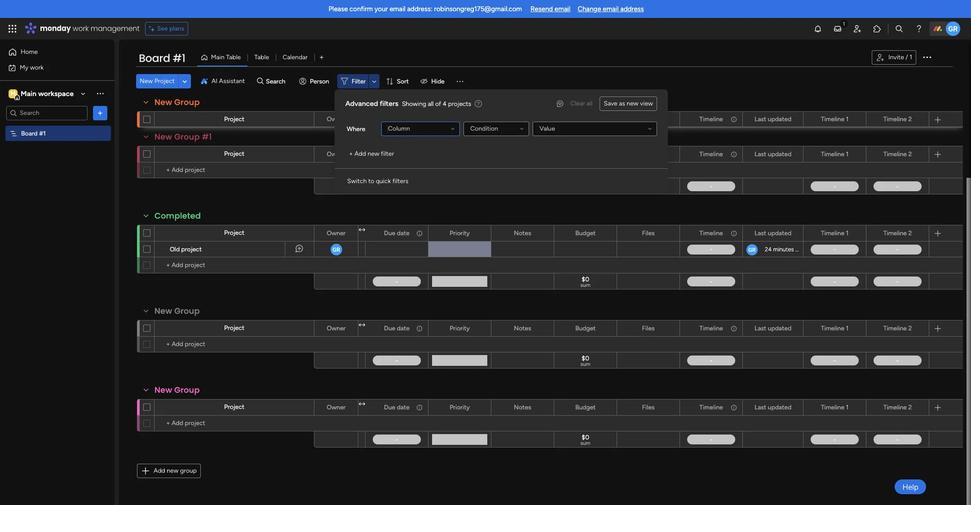 Task type: describe. For each thing, give the bounding box(es) containing it.
1 for 2nd timeline 1 field
[[846, 150, 849, 158]]

filters inside button
[[392, 177, 408, 185]]

4 due from the top
[[384, 325, 395, 332]]

switch to quick filters button
[[344, 174, 412, 189]]

m
[[10, 90, 16, 97]]

my work
[[20, 64, 44, 71]]

board inside field
[[139, 51, 170, 66]]

5 owner field from the top
[[325, 403, 348, 413]]

3 timeline 2 from the top
[[883, 229, 912, 237]]

view
[[640, 100, 653, 107]]

switch
[[347, 177, 367, 185]]

workspace image
[[9, 89, 18, 99]]

new for view
[[627, 100, 639, 107]]

Search in workspace field
[[19, 108, 75, 118]]

main workspace
[[21, 89, 74, 98]]

resend
[[531, 5, 553, 13]]

updated for fourth last updated field from the bottom of the page
[[768, 150, 791, 158]]

project inside button
[[154, 77, 175, 85]]

add new group
[[154, 467, 197, 475]]

owner for 4th the owner field
[[327, 325, 346, 332]]

all inside button
[[587, 100, 593, 107]]

person
[[310, 77, 329, 85]]

priority for first priority field
[[450, 115, 470, 123]]

confirm
[[349, 5, 373, 13]]

2 timeline 2 from the top
[[883, 150, 912, 158]]

projects
[[448, 100, 471, 108]]

budget for second budget field from the bottom of the page
[[575, 325, 596, 332]]

filter button
[[337, 74, 380, 88]]

search everything image
[[895, 24, 904, 33]]

+ add new filter
[[349, 150, 394, 158]]

5 timeline 1 field from the top
[[819, 403, 851, 413]]

table inside button
[[254, 53, 269, 61]]

ai
[[211, 77, 217, 85]]

1 due date from the top
[[384, 115, 410, 123]]

3 timeline 1 field from the top
[[819, 228, 851, 238]]

1 timeline 2 field from the top
[[881, 114, 914, 124]]

1 timeline 2 from the top
[[883, 115, 912, 123]]

3 sum from the top
[[580, 440, 591, 446]]

3 priority field from the top
[[447, 324, 472, 333]]

4 timeline 1 from the top
[[821, 325, 849, 332]]

project for budget
[[224, 115, 244, 123]]

workspace selection element
[[9, 88, 75, 100]]

new group for owner
[[155, 305, 200, 317]]

clear all button
[[567, 97, 596, 111]]

new group field for due date
[[152, 97, 202, 108]]

1 $0 from the top
[[582, 276, 589, 283]]

4 owner field from the top
[[325, 324, 348, 333]]

my
[[20, 64, 28, 71]]

invite / 1
[[888, 53, 912, 61]]

owner for 3rd the owner field from the bottom
[[327, 229, 346, 237]]

3 $0 from the top
[[582, 434, 589, 442]]

5 due date field from the top
[[382, 403, 412, 413]]

0 vertical spatial filters
[[380, 99, 398, 108]]

address
[[620, 5, 644, 13]]

3 date from the top
[[397, 229, 410, 237]]

2 v2 expand column image from the top
[[359, 322, 365, 329]]

owner for 1st the owner field from the bottom of the page
[[327, 404, 346, 411]]

1 timeline 1 from the top
[[821, 115, 849, 123]]

notes for first 'notes' 'field' from the bottom of the page
[[514, 404, 531, 411]]

group for notes
[[174, 97, 200, 108]]

new for notes
[[155, 97, 172, 108]]

change email address
[[578, 5, 644, 13]]

save as new view button
[[600, 97, 657, 111]]

updated for 5th last updated field from the bottom
[[768, 115, 791, 123]]

sort
[[397, 77, 409, 85]]

main table
[[211, 53, 241, 61]]

arrow down image
[[369, 76, 380, 87]]

new project
[[140, 77, 175, 85]]

group inside field
[[174, 131, 200, 142]]

new project button
[[136, 74, 178, 88]]

new group for due date
[[155, 97, 200, 108]]

clear all
[[570, 100, 593, 107]]

work for monday
[[73, 23, 89, 34]]

3 budget field from the top
[[573, 324, 598, 333]]

ai logo image
[[201, 78, 208, 85]]

1 files field from the top
[[640, 114, 657, 124]]

3 files field from the top
[[640, 324, 657, 333]]

2 $0 from the top
[[582, 355, 589, 362]]

new group #1
[[155, 131, 212, 142]]

main table button
[[197, 50, 248, 65]]

minutes
[[773, 246, 794, 253]]

Completed field
[[152, 210, 203, 222]]

calendar button
[[276, 50, 314, 65]]

2 due date field from the top
[[382, 149, 412, 159]]

save
[[604, 100, 617, 107]]

project for timeline
[[224, 403, 244, 411]]

person button
[[296, 74, 335, 88]]

management
[[91, 23, 140, 34]]

monday
[[40, 23, 71, 34]]

change email address link
[[578, 5, 644, 13]]

see plans button
[[145, 22, 188, 35]]

old
[[170, 246, 180, 253]]

home
[[21, 48, 38, 56]]

4 2 from the top
[[908, 325, 912, 332]]

board #1 list box
[[0, 124, 115, 262]]

ai assistant button
[[197, 74, 249, 88]]

5 timeline 2 field from the top
[[881, 403, 914, 413]]

3 files from the top
[[642, 325, 655, 332]]

table inside 'button'
[[226, 53, 241, 61]]

notes for 2nd 'notes' 'field' from the top
[[514, 229, 531, 237]]

2 date from the top
[[397, 150, 410, 158]]

old project
[[170, 246, 202, 253]]

learn more image
[[475, 100, 482, 108]]

project
[[181, 246, 202, 253]]

updated for 1st last updated field from the bottom of the page
[[768, 404, 791, 411]]

invite members image
[[853, 24, 862, 33]]

+ Add project text field
[[159, 165, 310, 176]]

1 timeline field from the top
[[697, 114, 725, 124]]

1 due from the top
[[384, 115, 395, 123]]

5 timeline field from the top
[[697, 403, 725, 413]]

4 timeline 2 field from the top
[[881, 324, 914, 333]]

last for fourth last updated field from the bottom of the page
[[755, 150, 766, 158]]

4 notes field from the top
[[512, 403, 533, 413]]

3 $0 sum from the top
[[580, 434, 591, 446]]

apps image
[[873, 24, 882, 33]]

group for priority
[[174, 305, 200, 317]]

2 last updated field from the top
[[752, 149, 794, 159]]

email for resend email
[[555, 5, 570, 13]]

24 minutes ago
[[765, 246, 805, 253]]

project for last updated
[[224, 150, 244, 158]]

work for my
[[30, 64, 44, 71]]

2 files field from the top
[[640, 228, 657, 238]]

advanced filters showing all of 4 projects
[[345, 99, 471, 108]]

4 timeline field from the top
[[697, 324, 725, 333]]

2 timeline 2 field from the top
[[881, 149, 914, 159]]

4 files from the top
[[642, 404, 655, 411]]

where
[[347, 125, 365, 133]]

1 email from the left
[[390, 5, 405, 13]]

1 timeline 1 field from the top
[[819, 114, 851, 124]]

clear
[[570, 100, 585, 107]]

select product image
[[8, 24, 17, 33]]

1 files from the top
[[642, 115, 655, 123]]

v2 search image
[[257, 76, 264, 86]]

add view image
[[320, 54, 323, 61]]

priority for second priority field from the bottom
[[450, 325, 470, 332]]

last for 4th last updated field from the top
[[755, 325, 766, 332]]

my work button
[[5, 60, 97, 75]]

2 last updated from the top
[[755, 150, 791, 158]]

1 last updated field from the top
[[752, 114, 794, 124]]

resend email link
[[531, 5, 570, 13]]

v2 expand column image
[[359, 226, 365, 234]]

sort button
[[382, 74, 414, 88]]

2 sum from the top
[[580, 361, 591, 367]]

3 last updated from the top
[[755, 229, 791, 237]]

resend email
[[531, 5, 570, 13]]

3 timeline 2 field from the top
[[881, 228, 914, 238]]

switch to quick filters
[[347, 177, 408, 185]]

menu image
[[455, 77, 464, 86]]

2 timeline 1 from the top
[[821, 150, 849, 158]]

see
[[157, 25, 168, 32]]

3 notes field from the top
[[512, 324, 533, 333]]

condition
[[470, 125, 498, 132]]

3 last updated field from the top
[[752, 228, 794, 238]]

4 timeline 2 from the top
[[883, 325, 912, 332]]

project for files
[[224, 229, 244, 237]]

calendar
[[283, 53, 308, 61]]

4 budget field from the top
[[573, 403, 598, 413]]

as
[[619, 100, 625, 107]]

3 new group field from the top
[[152, 384, 202, 396]]

greg robinson image
[[946, 22, 960, 36]]

table button
[[248, 50, 276, 65]]

save as new view
[[604, 100, 653, 107]]

3 timeline field from the top
[[697, 228, 725, 238]]

1 budget field from the top
[[573, 114, 598, 124]]

2 + add project text field from the top
[[159, 339, 310, 350]]

help button
[[895, 480, 926, 495]]

priority for 1st priority field from the bottom of the page
[[450, 404, 470, 411]]

budget for 4th budget field from the bottom of the page
[[575, 115, 596, 123]]

new inside button
[[140, 77, 153, 85]]

email for change email address
[[603, 5, 619, 13]]

column
[[388, 125, 410, 132]]

3 timeline 1 from the top
[[821, 229, 849, 237]]

updated for 3rd last updated field from the bottom of the page
[[768, 229, 791, 237]]

change
[[578, 5, 601, 13]]

2 vertical spatial new
[[167, 467, 179, 475]]

1 image
[[840, 18, 848, 29]]

to
[[368, 177, 374, 185]]

address:
[[407, 5, 432, 13]]

budget for second budget field from the top of the page
[[575, 229, 596, 237]]

home button
[[5, 45, 97, 59]]



Task type: vqa. For each thing, say whether or not it's contained in the screenshot.
2nd + Add project text box
yes



Task type: locate. For each thing, give the bounding box(es) containing it.
$0
[[582, 276, 589, 283], [582, 355, 589, 362], [582, 434, 589, 442]]

0 vertical spatial v2 expand column image
[[359, 147, 365, 155]]

0 horizontal spatial main
[[21, 89, 36, 98]]

4 last updated from the top
[[755, 325, 791, 332]]

options image right /
[[922, 52, 932, 62]]

robinsongreg175@gmail.com
[[434, 5, 522, 13]]

main up ai
[[211, 53, 224, 61]]

0 vertical spatial board #1
[[139, 51, 185, 66]]

2 notes field from the top
[[512, 228, 533, 238]]

#1 up + add project text box
[[202, 131, 212, 142]]

1 vertical spatial v2 expand column image
[[359, 322, 365, 329]]

new left group
[[167, 467, 179, 475]]

1 owner field from the top
[[325, 114, 348, 124]]

ago
[[795, 246, 805, 253]]

work right my
[[30, 64, 44, 71]]

email right resend
[[555, 5, 570, 13]]

#1 up angle down image
[[173, 51, 185, 66]]

1 2 from the top
[[908, 115, 912, 123]]

4 due date field from the top
[[382, 324, 412, 333]]

invite
[[888, 53, 904, 61]]

1 vertical spatial new group
[[155, 305, 200, 317]]

Timeline 2 field
[[881, 114, 914, 124], [881, 149, 914, 159], [881, 228, 914, 238], [881, 324, 914, 333], [881, 403, 914, 413]]

new for due date
[[155, 384, 172, 396]]

main for main workspace
[[21, 89, 36, 98]]

work right monday
[[73, 23, 89, 34]]

0 vertical spatial work
[[73, 23, 89, 34]]

1 horizontal spatial board #1
[[139, 51, 185, 66]]

4 budget from the top
[[575, 404, 596, 411]]

5 owner from the top
[[327, 404, 346, 411]]

+
[[349, 150, 353, 158]]

1 horizontal spatial all
[[587, 100, 593, 107]]

1 new group from the top
[[155, 97, 200, 108]]

2 vertical spatial new group field
[[152, 384, 202, 396]]

Files field
[[640, 114, 657, 124], [640, 228, 657, 238], [640, 324, 657, 333], [640, 403, 657, 413]]

monday work management
[[40, 23, 140, 34]]

1 horizontal spatial main
[[211, 53, 224, 61]]

New Group #1 field
[[152, 131, 214, 143]]

new for priority
[[155, 305, 172, 317]]

owner for fifth the owner field from the bottom of the page
[[327, 115, 346, 123]]

filter
[[381, 150, 394, 158]]

1 horizontal spatial board
[[139, 51, 170, 66]]

5 updated from the top
[[768, 404, 791, 411]]

5 timeline 2 from the top
[[883, 404, 912, 411]]

hide button
[[417, 74, 450, 88]]

3 notes from the top
[[514, 325, 531, 332]]

v2 expand column image
[[359, 147, 365, 155], [359, 322, 365, 329], [359, 401, 365, 408]]

Notes field
[[512, 114, 533, 124], [512, 228, 533, 238], [512, 324, 533, 333], [512, 403, 533, 413]]

main right workspace icon
[[21, 89, 36, 98]]

0 horizontal spatial work
[[30, 64, 44, 71]]

4 notes from the top
[[514, 404, 531, 411]]

group
[[180, 467, 197, 475]]

email
[[390, 5, 405, 13], [555, 5, 570, 13], [603, 5, 619, 13]]

timeline
[[699, 115, 723, 123], [821, 115, 844, 123], [883, 115, 907, 123], [699, 150, 723, 158], [821, 150, 844, 158], [883, 150, 907, 158], [699, 229, 723, 237], [821, 229, 844, 237], [883, 229, 907, 237], [699, 325, 723, 332], [821, 325, 844, 332], [883, 325, 907, 332], [699, 404, 723, 411], [821, 404, 844, 411], [883, 404, 907, 411]]

all left of at the left top
[[428, 100, 434, 108]]

3 owner from the top
[[327, 229, 346, 237]]

0 horizontal spatial new
[[167, 467, 179, 475]]

2 vertical spatial $0 sum
[[580, 434, 591, 446]]

please confirm your email address: robinsongreg175@gmail.com
[[329, 5, 522, 13]]

5 due date from the top
[[384, 404, 410, 411]]

New Group field
[[152, 97, 202, 108], [152, 305, 202, 317], [152, 384, 202, 396]]

0 vertical spatial add
[[354, 150, 366, 158]]

completed
[[155, 210, 201, 221]]

1 vertical spatial main
[[21, 89, 36, 98]]

board #1 up new project
[[139, 51, 185, 66]]

2 last from the top
[[755, 150, 766, 158]]

0 vertical spatial sum
[[580, 282, 591, 288]]

1 horizontal spatial add
[[354, 150, 366, 158]]

1 sum from the top
[[580, 282, 591, 288]]

4 owner from the top
[[327, 325, 346, 332]]

1 inside button
[[910, 53, 912, 61]]

help image
[[914, 24, 923, 33]]

of
[[435, 100, 441, 108]]

new for filter
[[368, 150, 379, 158]]

1 horizontal spatial table
[[254, 53, 269, 61]]

group
[[174, 97, 200, 108], [174, 131, 200, 142], [174, 305, 200, 317], [174, 384, 200, 396]]

4 last updated field from the top
[[752, 324, 794, 333]]

0 vertical spatial new group field
[[152, 97, 202, 108]]

add inside button
[[154, 467, 165, 475]]

1 last updated from the top
[[755, 115, 791, 123]]

email right the your
[[390, 5, 405, 13]]

1 vertical spatial new group field
[[152, 305, 202, 317]]

all right "clear"
[[587, 100, 593, 107]]

Priority field
[[447, 114, 472, 124], [447, 228, 472, 238], [447, 324, 472, 333], [447, 403, 472, 413]]

1 vertical spatial work
[[30, 64, 44, 71]]

main inside 'button'
[[211, 53, 224, 61]]

Owner field
[[325, 114, 348, 124], [325, 149, 348, 159], [325, 228, 348, 238], [325, 324, 348, 333], [325, 403, 348, 413]]

notes for 4th 'notes' 'field' from the bottom
[[514, 115, 531, 123]]

notes
[[514, 115, 531, 123], [514, 229, 531, 237], [514, 325, 531, 332], [514, 404, 531, 411]]

value
[[539, 125, 555, 132]]

1 vertical spatial options image
[[96, 108, 105, 117]]

new right as
[[627, 100, 639, 107]]

1 owner from the top
[[327, 115, 346, 123]]

Timeline field
[[697, 114, 725, 124], [697, 149, 725, 159], [697, 228, 725, 238], [697, 324, 725, 333], [697, 403, 725, 413]]

table up assistant at the left top
[[226, 53, 241, 61]]

board inside list box
[[21, 130, 38, 137]]

due
[[384, 115, 395, 123], [384, 150, 395, 158], [384, 229, 395, 237], [384, 325, 395, 332], [384, 404, 395, 411]]

1 horizontal spatial options image
[[922, 52, 932, 62]]

angle down image
[[183, 78, 187, 85]]

0 horizontal spatial options image
[[96, 108, 105, 117]]

5 last updated from the top
[[755, 404, 791, 411]]

0 vertical spatial $0
[[582, 276, 589, 283]]

notes for 2nd 'notes' 'field' from the bottom of the page
[[514, 325, 531, 332]]

v2 user feedback image
[[557, 99, 563, 108]]

new left filter
[[368, 150, 379, 158]]

main for main table
[[211, 53, 224, 61]]

board #1 down search in workspace field
[[21, 130, 46, 137]]

3 last from the top
[[755, 229, 766, 237]]

owner for fourth the owner field from the bottom
[[327, 150, 346, 158]]

2 new group field from the top
[[152, 305, 202, 317]]

table up v2 search icon
[[254, 53, 269, 61]]

workspace
[[38, 89, 74, 98]]

2 timeline field from the top
[[697, 149, 725, 159]]

1 notes from the top
[[514, 115, 531, 123]]

2 email from the left
[[555, 5, 570, 13]]

2 notes from the top
[[514, 229, 531, 237]]

filters
[[380, 99, 398, 108], [392, 177, 408, 185]]

options image down workspace options icon
[[96, 108, 105, 117]]

column information image for timeline
[[730, 116, 738, 123]]

4 files field from the top
[[640, 403, 657, 413]]

priority for second priority field
[[450, 229, 470, 237]]

updated for 4th last updated field from the top
[[768, 325, 791, 332]]

last for 3rd last updated field from the bottom of the page
[[755, 229, 766, 237]]

1 for 1st timeline 1 field from the bottom
[[846, 404, 849, 411]]

add right +
[[354, 150, 366, 158]]

2 horizontal spatial #1
[[202, 131, 212, 142]]

1 new group field from the top
[[152, 97, 202, 108]]

0 horizontal spatial email
[[390, 5, 405, 13]]

new inside button
[[368, 150, 379, 158]]

column information image
[[730, 151, 738, 158], [416, 230, 423, 237], [730, 230, 738, 237], [730, 325, 738, 332], [416, 404, 423, 411], [730, 404, 738, 411]]

0 vertical spatial board
[[139, 51, 170, 66]]

showing
[[402, 100, 426, 108]]

1
[[910, 53, 912, 61], [846, 115, 849, 123], [846, 150, 849, 158], [846, 229, 849, 237], [846, 325, 849, 332], [846, 404, 849, 411]]

1 vertical spatial sum
[[580, 361, 591, 367]]

board #1 inside list box
[[21, 130, 46, 137]]

+ add new filter button
[[345, 147, 398, 161]]

2 priority field from the top
[[447, 228, 472, 238]]

work
[[73, 23, 89, 34], [30, 64, 44, 71]]

2 updated from the top
[[768, 150, 791, 158]]

new inside field
[[155, 131, 172, 142]]

0 vertical spatial + add project text field
[[159, 260, 310, 271]]

option
[[0, 125, 115, 127]]

due date
[[384, 115, 410, 123], [384, 150, 410, 158], [384, 229, 410, 237], [384, 325, 410, 332], [384, 404, 410, 411]]

1 vertical spatial new
[[368, 150, 379, 158]]

2 vertical spatial sum
[[580, 440, 591, 446]]

1 date from the top
[[397, 115, 410, 123]]

1 horizontal spatial new
[[368, 150, 379, 158]]

5 date from the top
[[397, 404, 410, 411]]

last for 5th last updated field from the bottom
[[755, 115, 766, 123]]

board up new project
[[139, 51, 170, 66]]

1 for first timeline 1 field
[[846, 115, 849, 123]]

all inside advanced filters showing all of 4 projects
[[428, 100, 434, 108]]

0 horizontal spatial board
[[21, 130, 38, 137]]

0 horizontal spatial board #1
[[21, 130, 46, 137]]

main inside "workspace selection" element
[[21, 89, 36, 98]]

0 vertical spatial main
[[211, 53, 224, 61]]

3 due from the top
[[384, 229, 395, 237]]

1 due date field from the top
[[382, 114, 412, 124]]

budget for 4th budget field
[[575, 404, 596, 411]]

date
[[397, 115, 410, 123], [397, 150, 410, 158], [397, 229, 410, 237], [397, 325, 410, 332], [397, 404, 410, 411]]

filters right quick
[[392, 177, 408, 185]]

1 + add project text field from the top
[[159, 260, 310, 271]]

1 v2 expand column image from the top
[[359, 147, 365, 155]]

2 2 from the top
[[908, 150, 912, 158]]

add
[[354, 150, 366, 158], [154, 467, 165, 475]]

priority
[[450, 115, 470, 123], [450, 229, 470, 237], [450, 325, 470, 332], [450, 404, 470, 411]]

new
[[140, 77, 153, 85], [155, 97, 172, 108], [155, 131, 172, 142], [155, 305, 172, 317], [155, 384, 172, 396]]

4 date from the top
[[397, 325, 410, 332]]

4 last from the top
[[755, 325, 766, 332]]

1 table from the left
[[226, 53, 241, 61]]

#1 down search in workspace field
[[39, 130, 46, 137]]

3 owner field from the top
[[325, 228, 348, 238]]

3 new group from the top
[[155, 384, 200, 396]]

0 horizontal spatial table
[[226, 53, 241, 61]]

2 vertical spatial v2 expand column image
[[359, 401, 365, 408]]

#1
[[173, 51, 185, 66], [39, 130, 46, 137], [202, 131, 212, 142]]

3 group from the top
[[174, 305, 200, 317]]

1 horizontal spatial #1
[[173, 51, 185, 66]]

board
[[139, 51, 170, 66], [21, 130, 38, 137]]

main
[[211, 53, 224, 61], [21, 89, 36, 98]]

0 vertical spatial options image
[[922, 52, 932, 62]]

2 budget from the top
[[575, 229, 596, 237]]

1 vertical spatial filters
[[392, 177, 408, 185]]

1 vertical spatial $0 sum
[[580, 355, 591, 367]]

24
[[765, 246, 772, 253]]

3 v2 expand column image from the top
[[359, 401, 365, 408]]

please
[[329, 5, 348, 13]]

1 vertical spatial $0
[[582, 355, 589, 362]]

1 vertical spatial board
[[21, 130, 38, 137]]

2 all from the left
[[428, 100, 434, 108]]

add inside button
[[354, 150, 366, 158]]

5 last updated field from the top
[[752, 403, 794, 413]]

0 vertical spatial $0 sum
[[580, 276, 591, 288]]

see plans
[[157, 25, 184, 32]]

options image
[[922, 52, 932, 62], [96, 108, 105, 117]]

group for due date
[[174, 384, 200, 396]]

hide
[[431, 77, 445, 85]]

ai assistant
[[211, 77, 245, 85]]

workspace options image
[[96, 89, 105, 98]]

filter
[[352, 77, 366, 85]]

new
[[627, 100, 639, 107], [368, 150, 379, 158], [167, 467, 179, 475]]

2 vertical spatial + add project text field
[[159, 418, 310, 429]]

2 timeline 1 field from the top
[[819, 149, 851, 159]]

2
[[908, 115, 912, 123], [908, 150, 912, 158], [908, 229, 912, 237], [908, 325, 912, 332], [908, 404, 912, 411]]

board down search in workspace field
[[21, 130, 38, 137]]

2 vertical spatial $0
[[582, 434, 589, 442]]

1 $0 sum from the top
[[580, 276, 591, 288]]

Board #1 field
[[137, 51, 188, 66]]

3 due date field from the top
[[382, 228, 412, 238]]

plans
[[169, 25, 184, 32]]

/
[[906, 53, 908, 61]]

1 for 3rd timeline 1 field from the top
[[846, 229, 849, 237]]

quick
[[376, 177, 391, 185]]

1 horizontal spatial email
[[555, 5, 570, 13]]

timeline 1
[[821, 115, 849, 123], [821, 150, 849, 158], [821, 229, 849, 237], [821, 325, 849, 332], [821, 404, 849, 411]]

1 vertical spatial add
[[154, 467, 165, 475]]

0 vertical spatial new
[[627, 100, 639, 107]]

0 vertical spatial new group
[[155, 97, 200, 108]]

5 2 from the top
[[908, 404, 912, 411]]

2 $0 sum from the top
[[580, 355, 591, 367]]

3 2 from the top
[[908, 229, 912, 237]]

inbox image
[[833, 24, 842, 33]]

1 vertical spatial + add project text field
[[159, 339, 310, 350]]

4 group from the top
[[174, 384, 200, 396]]

3 email from the left
[[603, 5, 619, 13]]

0 horizontal spatial all
[[428, 100, 434, 108]]

5 due from the top
[[384, 404, 395, 411]]

2 new group from the top
[[155, 305, 200, 317]]

1 for fourth timeline 1 field from the top of the page
[[846, 325, 849, 332]]

0 horizontal spatial #1
[[39, 130, 46, 137]]

Budget field
[[573, 114, 598, 124], [573, 228, 598, 238], [573, 324, 598, 333], [573, 403, 598, 413]]

4 due date from the top
[[384, 325, 410, 332]]

1 vertical spatial board #1
[[21, 130, 46, 137]]

+ Add project text field
[[159, 260, 310, 271], [159, 339, 310, 350], [159, 418, 310, 429]]

4 priority field from the top
[[447, 403, 472, 413]]

project for timeline 2
[[224, 324, 244, 332]]

work inside button
[[30, 64, 44, 71]]

add new group button
[[137, 464, 201, 478]]

new group
[[155, 97, 200, 108], [155, 305, 200, 317], [155, 384, 200, 396]]

1 last from the top
[[755, 115, 766, 123]]

2 files from the top
[[642, 229, 655, 237]]

assistant
[[219, 77, 245, 85]]

4 timeline 1 field from the top
[[819, 324, 851, 333]]

last for 1st last updated field from the bottom of the page
[[755, 404, 766, 411]]

your
[[375, 5, 388, 13]]

files
[[642, 115, 655, 123], [642, 229, 655, 237], [642, 325, 655, 332], [642, 404, 655, 411]]

0 horizontal spatial add
[[154, 467, 165, 475]]

Search field
[[264, 75, 291, 88]]

column information image
[[416, 116, 423, 123], [730, 116, 738, 123], [416, 325, 423, 332]]

3 + add project text field from the top
[[159, 418, 310, 429]]

invite / 1 button
[[872, 50, 916, 65]]

advanced
[[345, 99, 378, 108]]

column information image for due date
[[416, 325, 423, 332]]

2 horizontal spatial email
[[603, 5, 619, 13]]

sum
[[580, 282, 591, 288], [580, 361, 591, 367], [580, 440, 591, 446]]

1 priority field from the top
[[447, 114, 472, 124]]

4 priority from the top
[[450, 404, 470, 411]]

help
[[902, 483, 919, 492]]

2 budget field from the top
[[573, 228, 598, 238]]

2 due date from the top
[[384, 150, 410, 158]]

2 vertical spatial new group
[[155, 384, 200, 396]]

notifications image
[[813, 24, 822, 33]]

$0 sum
[[580, 276, 591, 288], [580, 355, 591, 367], [580, 434, 591, 446]]

2 due from the top
[[384, 150, 395, 158]]

1 horizontal spatial work
[[73, 23, 89, 34]]

Timeline 1 field
[[819, 114, 851, 124], [819, 149, 851, 159], [819, 228, 851, 238], [819, 324, 851, 333], [819, 403, 851, 413]]

5 timeline 1 from the top
[[821, 404, 849, 411]]

#1 inside list box
[[39, 130, 46, 137]]

board #1
[[139, 51, 185, 66], [21, 130, 46, 137]]

filters down sort popup button
[[380, 99, 398, 108]]

email right change
[[603, 5, 619, 13]]

updated
[[768, 115, 791, 123], [768, 150, 791, 158], [768, 229, 791, 237], [768, 325, 791, 332], [768, 404, 791, 411]]

add left group
[[154, 467, 165, 475]]

Due date field
[[382, 114, 412, 124], [382, 149, 412, 159], [382, 228, 412, 238], [382, 324, 412, 333], [382, 403, 412, 413]]

2 owner field from the top
[[325, 149, 348, 159]]

3 due date from the top
[[384, 229, 410, 237]]

1 notes field from the top
[[512, 114, 533, 124]]

Last updated field
[[752, 114, 794, 124], [752, 149, 794, 159], [752, 228, 794, 238], [752, 324, 794, 333], [752, 403, 794, 413]]

4
[[443, 100, 447, 108]]

2 horizontal spatial new
[[627, 100, 639, 107]]

4 updated from the top
[[768, 325, 791, 332]]

board #1 inside field
[[139, 51, 185, 66]]

new group field for owner
[[152, 305, 202, 317]]



